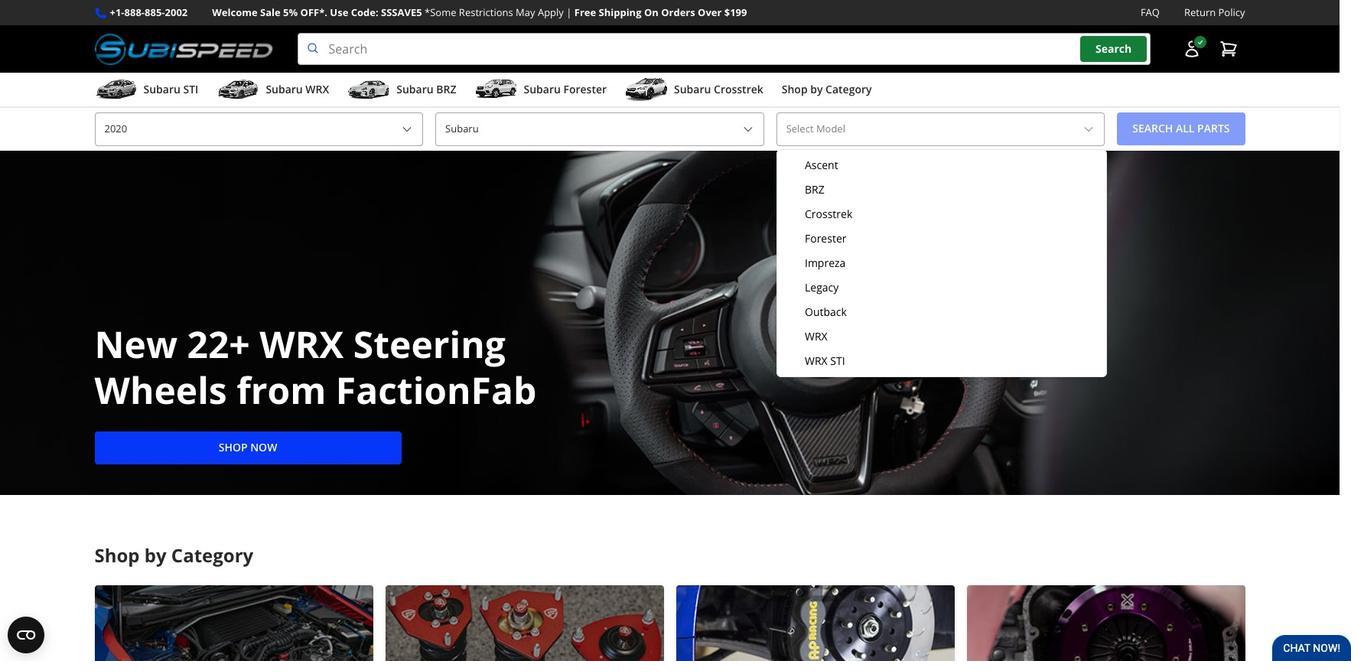 Task type: describe. For each thing, give the bounding box(es) containing it.
over
[[698, 5, 722, 19]]

apply
[[538, 5, 564, 19]]

code:
[[351, 5, 379, 19]]

5%
[[283, 5, 298, 19]]

shop now link
[[95, 432, 401, 464]]

outback
[[805, 305, 847, 319]]

may
[[516, 5, 535, 19]]

policy
[[1219, 5, 1246, 19]]

+1-888-885-2002 link
[[110, 5, 188, 21]]

orders
[[661, 5, 695, 19]]

brz
[[805, 182, 825, 197]]

use
[[330, 5, 348, 19]]

search
[[1096, 42, 1132, 56]]

welcome
[[212, 5, 258, 19]]

restrictions
[[459, 5, 513, 19]]

free
[[575, 5, 596, 19]]

by
[[144, 542, 167, 568]]

+1-888-885-2002
[[110, 5, 188, 19]]

return policy
[[1185, 5, 1246, 19]]

now
[[250, 440, 277, 454]]

wrx for wrx sti
[[805, 354, 828, 368]]

sale
[[260, 5, 281, 19]]



Task type: locate. For each thing, give the bounding box(es) containing it.
sssave5
[[381, 5, 422, 19]]

wrx for wrx
[[805, 329, 828, 344]]

2 wrx from the top
[[805, 354, 828, 368]]

faq link
[[1141, 5, 1160, 21]]

shop
[[95, 542, 140, 568]]

*some restrictions may apply | free shipping on orders over $199
[[425, 5, 747, 19]]

sti
[[831, 354, 845, 368]]

group containing ascent
[[781, 153, 1103, 373]]

legacy
[[805, 280, 839, 295]]

faq
[[1141, 5, 1160, 19]]

0 vertical spatial wrx
[[805, 329, 828, 344]]

impreza
[[805, 256, 846, 270]]

group
[[781, 153, 1103, 373]]

1 vertical spatial wrx
[[805, 354, 828, 368]]

+1-
[[110, 5, 124, 19]]

search input field
[[297, 33, 1151, 65]]

2002
[[165, 5, 188, 19]]

shop
[[219, 440, 248, 454]]

*some
[[425, 5, 457, 19]]

category
[[171, 542, 253, 568]]

search button
[[1081, 36, 1147, 62]]

shop by category
[[95, 542, 253, 568]]

forester
[[805, 231, 847, 246]]

|
[[567, 5, 572, 19]]

on
[[644, 5, 659, 19]]

shipping
[[599, 5, 642, 19]]

crosstrek
[[805, 207, 853, 221]]

ascent
[[805, 158, 839, 172]]

888-
[[124, 5, 145, 19]]

wrx
[[805, 329, 828, 344], [805, 354, 828, 368]]

wrx left sti
[[805, 354, 828, 368]]

shop now
[[219, 440, 277, 454]]

885-
[[145, 5, 165, 19]]

return policy link
[[1185, 5, 1246, 21]]

welcome sale 5% off*. use code: sssave5
[[212, 5, 422, 19]]

off*.
[[300, 5, 328, 19]]

open widget image
[[8, 617, 44, 654]]

1 wrx from the top
[[805, 329, 828, 344]]

wrx up wrx sti
[[805, 329, 828, 344]]

$199
[[725, 5, 747, 19]]

return
[[1185, 5, 1216, 19]]

wrx sti
[[805, 354, 845, 368]]



Task type: vqa. For each thing, say whether or not it's contained in the screenshot.
the a subaru WRX Thumbnail Image
no



